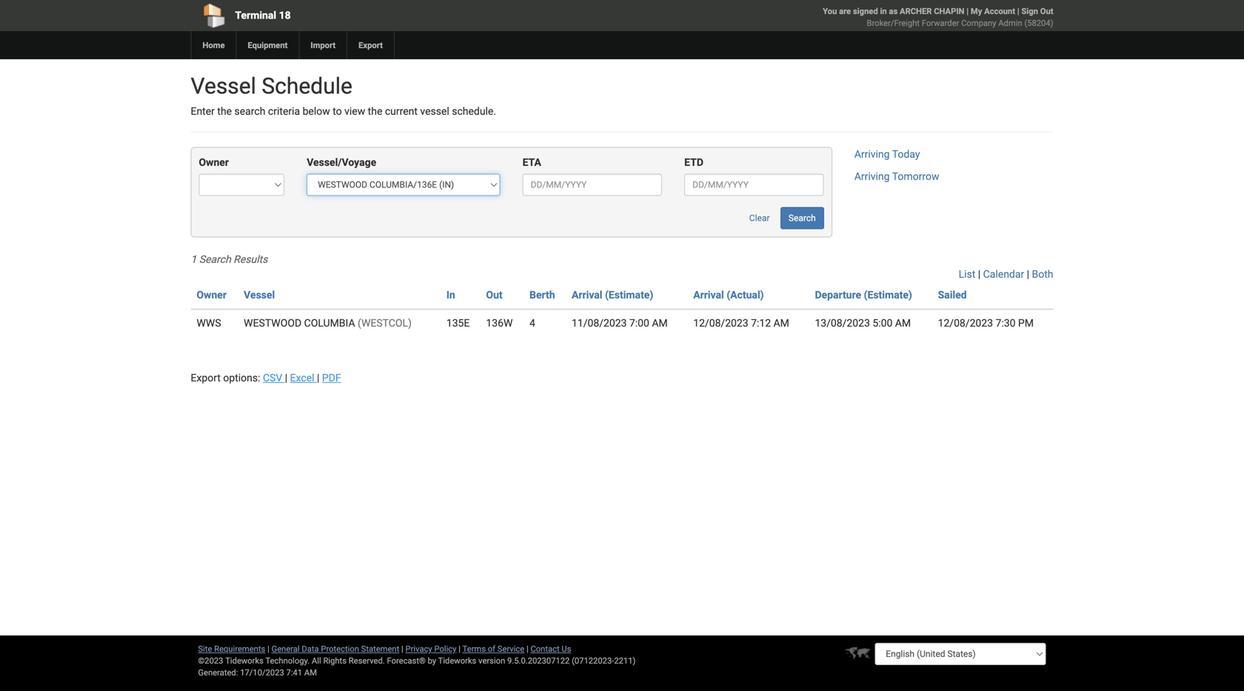 Task type: describe. For each thing, give the bounding box(es) containing it.
etd
[[685, 156, 704, 168]]

18
[[279, 9, 291, 21]]

privacy
[[406, 644, 432, 654]]

search button
[[781, 207, 824, 229]]

berth link
[[530, 289, 555, 301]]

terms of service link
[[463, 644, 525, 654]]

2 the from the left
[[368, 105, 382, 117]]

account
[[984, 6, 1015, 16]]

terminal 18 link
[[191, 0, 537, 31]]

privacy policy link
[[406, 644, 457, 654]]

1 vertical spatial owner
[[197, 289, 227, 301]]

pdf
[[322, 372, 341, 384]]

17/10/2023
[[240, 668, 284, 677]]

| left pdf
[[317, 372, 320, 384]]

(estimate) for arrival (estimate)
[[605, 289, 653, 301]]

generated:
[[198, 668, 238, 677]]

westwood
[[244, 317, 302, 329]]

arrival (actual) link
[[693, 289, 764, 301]]

arriving today
[[855, 148, 920, 160]]

general data protection statement link
[[272, 644, 399, 654]]

criteria
[[268, 105, 300, 117]]

sailed link
[[938, 289, 967, 301]]

technology.
[[266, 656, 310, 665]]

export options: csv | excel | pdf
[[191, 372, 341, 384]]

csv link
[[263, 372, 285, 384]]

1 the from the left
[[217, 105, 232, 117]]

berth
[[530, 289, 555, 301]]

import link
[[299, 31, 347, 59]]

list
[[959, 268, 976, 280]]

(07122023-
[[572, 656, 614, 665]]

export link
[[347, 31, 394, 59]]

1 vertical spatial out
[[486, 289, 503, 301]]

westwood columbia (westcol)
[[244, 317, 412, 329]]

12/08/2023 for 12/08/2023 7:30 pm
[[938, 317, 993, 329]]

site requirements link
[[198, 644, 265, 654]]

in
[[880, 6, 887, 16]]

(58204)
[[1025, 18, 1054, 28]]

12/08/2023 7:12 am
[[693, 317, 789, 329]]

12/08/2023 7:30 pm
[[938, 317, 1034, 329]]

forecast®
[[387, 656, 426, 665]]

0 vertical spatial owner
[[199, 156, 229, 168]]

| left both
[[1027, 268, 1030, 280]]

current
[[385, 105, 418, 117]]

| right csv
[[285, 372, 288, 384]]

1
[[191, 253, 197, 265]]

below
[[303, 105, 330, 117]]

2211)
[[614, 656, 636, 665]]

| left sign
[[1018, 6, 1020, 16]]

to
[[333, 105, 342, 117]]

options:
[[223, 372, 260, 384]]

service
[[498, 644, 525, 654]]

departure (estimate)
[[815, 289, 912, 301]]

arriving for arriving tomorrow
[[855, 170, 890, 183]]

4
[[530, 317, 535, 329]]

excel link
[[290, 372, 317, 384]]

us
[[562, 644, 571, 654]]

you are signed in as archer chapin | my account | sign out broker/freight forwarder company admin (58204)
[[823, 6, 1054, 28]]

export for export
[[359, 40, 383, 50]]

schedule
[[262, 73, 353, 99]]

both
[[1032, 268, 1054, 280]]

| up tideworks at the bottom left of page
[[459, 644, 461, 654]]

site requirements | general data protection statement | privacy policy | terms of service | contact us ©2023 tideworks technology. all rights reserved. forecast® by tideworks version 9.5.0.202307122 (07122023-2211) generated: 17/10/2023 7:41 am
[[198, 644, 636, 677]]

arrival (estimate) link
[[572, 289, 653, 301]]

am for 12/08/2023 7:12 am
[[774, 317, 789, 329]]

sign out link
[[1022, 6, 1054, 16]]

vessel
[[420, 105, 449, 117]]

arrival (estimate)
[[572, 289, 653, 301]]

11/08/2023 7:00 am
[[572, 317, 668, 329]]

13/08/2023
[[815, 317, 870, 329]]

today
[[892, 148, 920, 160]]

csv
[[263, 372, 282, 384]]

7:12
[[751, 317, 771, 329]]

am inside 'site requirements | general data protection statement | privacy policy | terms of service | contact us ©2023 tideworks technology. all rights reserved. forecast® by tideworks version 9.5.0.202307122 (07122023-2211) generated: 17/10/2023 7:41 am'
[[304, 668, 317, 677]]

search
[[234, 105, 265, 117]]

rights
[[323, 656, 347, 665]]

contact
[[531, 644, 560, 654]]

reserved.
[[349, 656, 385, 665]]

in link
[[447, 289, 455, 301]]

results
[[234, 253, 268, 265]]

calendar link
[[983, 268, 1024, 280]]

eta
[[523, 156, 541, 168]]

site
[[198, 644, 212, 654]]

7:41
[[286, 668, 302, 677]]

terminal
[[235, 9, 276, 21]]

tomorrow
[[892, 170, 940, 183]]

ETA text field
[[523, 174, 662, 196]]



Task type: vqa. For each thing, say whether or not it's contained in the screenshot.
"Vessel" corresponding to Vessel
yes



Task type: locate. For each thing, give the bounding box(es) containing it.
am right 5:00
[[895, 317, 911, 329]]

owner down the enter
[[199, 156, 229, 168]]

1 vertical spatial vessel
[[244, 289, 275, 301]]

vessel/voyage
[[307, 156, 376, 168]]

1 (estimate) from the left
[[605, 289, 653, 301]]

1 horizontal spatial export
[[359, 40, 383, 50]]

1 arrival from the left
[[572, 289, 603, 301]]

tideworks
[[438, 656, 477, 665]]

0 horizontal spatial 12/08/2023
[[693, 317, 749, 329]]

contact us link
[[531, 644, 571, 654]]

arrival for arrival (estimate)
[[572, 289, 603, 301]]

am right 7:12
[[774, 317, 789, 329]]

pm
[[1018, 317, 1034, 329]]

(actual)
[[727, 289, 764, 301]]

broker/freight
[[867, 18, 920, 28]]

search right 1
[[199, 253, 231, 265]]

2 arrival from the left
[[693, 289, 724, 301]]

2 (estimate) from the left
[[864, 289, 912, 301]]

1 horizontal spatial arrival
[[693, 289, 724, 301]]

sign
[[1022, 6, 1038, 16]]

vessel up westwood
[[244, 289, 275, 301]]

vessel inside vessel schedule enter the search criteria below to view the current vessel schedule.
[[191, 73, 256, 99]]

excel
[[290, 372, 314, 384]]

arrival for arrival (actual)
[[693, 289, 724, 301]]

(estimate) down 1 search results list | calendar | both
[[605, 289, 653, 301]]

©2023 tideworks
[[198, 656, 264, 665]]

arriving tomorrow
[[855, 170, 940, 183]]

in
[[447, 289, 455, 301]]

enter
[[191, 105, 215, 117]]

1 horizontal spatial the
[[368, 105, 382, 117]]

am right 7:00 at top right
[[652, 317, 668, 329]]

arriving up arriving tomorrow link
[[855, 148, 890, 160]]

export left options:
[[191, 372, 221, 384]]

of
[[488, 644, 496, 654]]

12/08/2023 for 12/08/2023 7:12 am
[[693, 317, 749, 329]]

0 horizontal spatial (estimate)
[[605, 289, 653, 301]]

| right list link
[[978, 268, 981, 280]]

1 vertical spatial export
[[191, 372, 221, 384]]

0 vertical spatial vessel
[[191, 73, 256, 99]]

arriving today link
[[855, 148, 920, 160]]

general
[[272, 644, 300, 654]]

5:00
[[873, 317, 893, 329]]

0 horizontal spatial out
[[486, 289, 503, 301]]

vessel for vessel
[[244, 289, 275, 301]]

version
[[479, 656, 505, 665]]

search inside 1 search results list | calendar | both
[[199, 253, 231, 265]]

0 horizontal spatial export
[[191, 372, 221, 384]]

7:00
[[629, 317, 649, 329]]

(estimate) for departure (estimate)
[[864, 289, 912, 301]]

policy
[[434, 644, 457, 654]]

as
[[889, 6, 898, 16]]

| up 9.5.0.202307122
[[527, 644, 529, 654]]

7:30
[[996, 317, 1016, 329]]

arrival left (actual)
[[693, 289, 724, 301]]

signed
[[853, 6, 878, 16]]

| up forecast®
[[401, 644, 403, 654]]

list link
[[959, 268, 976, 280]]

11/08/2023
[[572, 317, 627, 329]]

| left general
[[267, 644, 269, 654]]

my
[[971, 6, 982, 16]]

arrival up '11/08/2023'
[[572, 289, 603, 301]]

out up (58204)
[[1040, 6, 1054, 16]]

12/08/2023 down 'arrival (actual)' link
[[693, 317, 749, 329]]

import
[[311, 40, 336, 50]]

owner up wws
[[197, 289, 227, 301]]

1 arriving from the top
[[855, 148, 890, 160]]

the right the enter
[[217, 105, 232, 117]]

1 horizontal spatial 12/08/2023
[[938, 317, 993, 329]]

vessel up the enter
[[191, 73, 256, 99]]

arrival (actual)
[[693, 289, 764, 301]]

export for export options: csv | excel | pdf
[[191, 372, 221, 384]]

vessel link
[[244, 289, 275, 301]]

statement
[[361, 644, 399, 654]]

home
[[203, 40, 225, 50]]

vessel schedule enter the search criteria below to view the current vessel schedule.
[[191, 73, 496, 117]]

home link
[[191, 31, 236, 59]]

arrival
[[572, 289, 603, 301], [693, 289, 724, 301]]

|
[[967, 6, 969, 16], [1018, 6, 1020, 16], [978, 268, 981, 280], [1027, 268, 1030, 280], [285, 372, 288, 384], [317, 372, 320, 384], [267, 644, 269, 654], [401, 644, 403, 654], [459, 644, 461, 654], [527, 644, 529, 654]]

by
[[428, 656, 436, 665]]

(westcol)
[[358, 317, 412, 329]]

admin
[[999, 18, 1023, 28]]

am down all
[[304, 668, 317, 677]]

12/08/2023
[[693, 317, 749, 329], [938, 317, 993, 329]]

0 vertical spatial arriving
[[855, 148, 890, 160]]

search inside button
[[789, 213, 816, 223]]

1 horizontal spatial out
[[1040, 6, 1054, 16]]

| left my
[[967, 6, 969, 16]]

departure
[[815, 289, 861, 301]]

am for 11/08/2023 7:00 am
[[652, 317, 668, 329]]

equipment link
[[236, 31, 299, 59]]

1 search results list | calendar | both
[[191, 253, 1054, 280]]

data
[[302, 644, 319, 654]]

out up 136w at the left of page
[[486, 289, 503, 301]]

arriving down arriving today link
[[855, 170, 890, 183]]

owner
[[199, 156, 229, 168], [197, 289, 227, 301]]

my account link
[[971, 6, 1015, 16]]

(estimate)
[[605, 289, 653, 301], [864, 289, 912, 301]]

clear button
[[741, 207, 778, 229]]

0 horizontal spatial search
[[199, 253, 231, 265]]

0 vertical spatial search
[[789, 213, 816, 223]]

company
[[961, 18, 997, 28]]

0 vertical spatial out
[[1040, 6, 1054, 16]]

vessel
[[191, 73, 256, 99], [244, 289, 275, 301]]

search right the clear
[[789, 213, 816, 223]]

export
[[359, 40, 383, 50], [191, 372, 221, 384]]

both link
[[1032, 268, 1054, 280]]

arriving
[[855, 148, 890, 160], [855, 170, 890, 183]]

1 12/08/2023 from the left
[[693, 317, 749, 329]]

(estimate) up 5:00
[[864, 289, 912, 301]]

0 vertical spatial export
[[359, 40, 383, 50]]

sailed
[[938, 289, 967, 301]]

2 12/08/2023 from the left
[[938, 317, 993, 329]]

0 horizontal spatial the
[[217, 105, 232, 117]]

12/08/2023 down the sailed "link"
[[938, 317, 993, 329]]

the right view
[[368, 105, 382, 117]]

archer
[[900, 6, 932, 16]]

protection
[[321, 644, 359, 654]]

vessel for vessel schedule enter the search criteria below to view the current vessel schedule.
[[191, 73, 256, 99]]

1 vertical spatial arriving
[[855, 170, 890, 183]]

wws
[[197, 317, 221, 329]]

forwarder
[[922, 18, 959, 28]]

are
[[839, 6, 851, 16]]

1 vertical spatial search
[[199, 253, 231, 265]]

export down terminal 18 'link'
[[359, 40, 383, 50]]

1 horizontal spatial search
[[789, 213, 816, 223]]

9.5.0.202307122
[[507, 656, 570, 665]]

13/08/2023 5:00 am
[[815, 317, 911, 329]]

clear
[[749, 213, 770, 223]]

am for 13/08/2023 5:00 am
[[895, 317, 911, 329]]

am
[[652, 317, 668, 329], [774, 317, 789, 329], [895, 317, 911, 329], [304, 668, 317, 677]]

ETD text field
[[685, 174, 824, 196]]

chapin
[[934, 6, 965, 16]]

out link
[[486, 289, 503, 301]]

136w
[[486, 317, 513, 329]]

out inside you are signed in as archer chapin | my account | sign out broker/freight forwarder company admin (58204)
[[1040, 6, 1054, 16]]

1 horizontal spatial (estimate)
[[864, 289, 912, 301]]

0 horizontal spatial arrival
[[572, 289, 603, 301]]

2 arriving from the top
[[855, 170, 890, 183]]

arriving for arriving today
[[855, 148, 890, 160]]

view
[[344, 105, 365, 117]]



